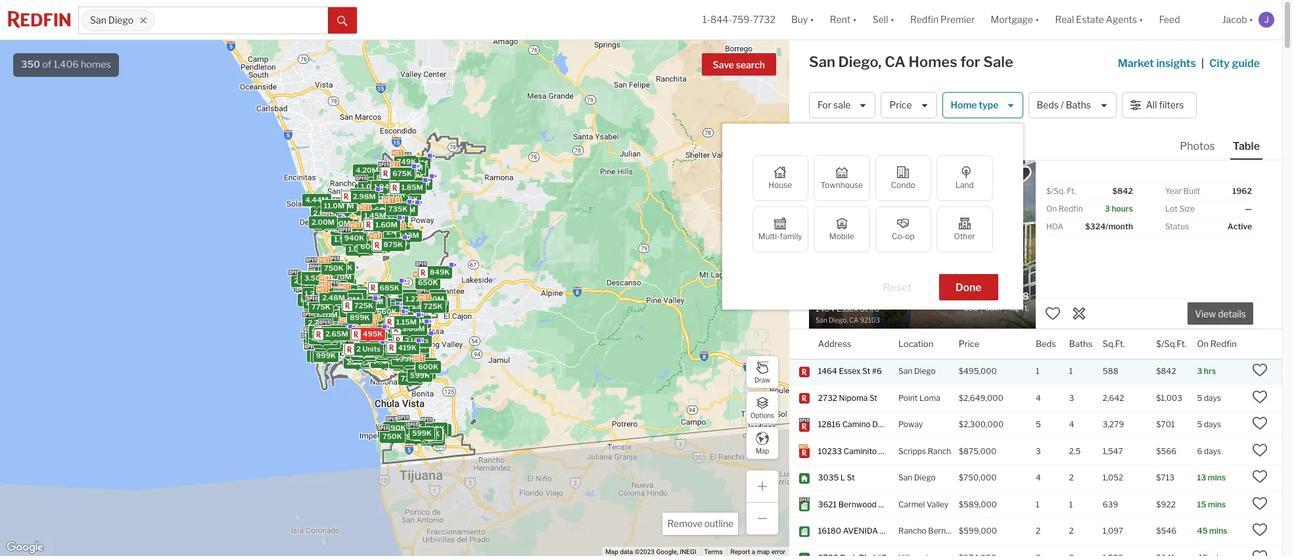 Task type: vqa. For each thing, say whether or not it's contained in the screenshot.
L's St
yes



Task type: locate. For each thing, give the bounding box(es) containing it.
5.65m
[[385, 326, 408, 335]]

on redfin down $/sq. ft.
[[1047, 204, 1083, 214]]

0 vertical spatial 1.05m
[[367, 305, 389, 315]]

395k left 770k
[[381, 431, 401, 440]]

1.20m
[[365, 205, 387, 215], [316, 219, 338, 228], [305, 289, 326, 298], [422, 294, 444, 304], [371, 301, 392, 310], [412, 302, 433, 311], [321, 332, 342, 341], [366, 345, 387, 354]]

ca
[[885, 53, 906, 70]]

0 horizontal spatial 3 units
[[319, 325, 343, 334]]

1 horizontal spatial 575k
[[420, 429, 440, 438]]

baths right "/"
[[1066, 100, 1092, 111]]

1 vertical spatial 735k
[[407, 352, 427, 361]]

1 vertical spatial 940k
[[426, 301, 446, 310]]

2732
[[819, 393, 838, 403]]

$842 up $1,003
[[1157, 367, 1177, 376]]

3 days from the top
[[1205, 446, 1222, 456]]

588
[[1010, 290, 1030, 302], [1103, 367, 1119, 376]]

1 horizontal spatial 940k
[[426, 301, 446, 310]]

0 vertical spatial 940k
[[344, 233, 364, 243]]

map
[[756, 447, 769, 455], [606, 548, 619, 556]]

575k
[[347, 318, 366, 327], [420, 429, 440, 438]]

address
[[819, 338, 852, 349]]

1.13m down 1.31m
[[399, 230, 419, 240]]

baths down x-out this home image
[[1070, 338, 1093, 349]]

6.00m
[[300, 272, 323, 282]]

search
[[736, 59, 765, 70]]

3.30m down 2.95m
[[335, 204, 358, 213]]

1 vertical spatial baths
[[1070, 338, 1093, 349]]

400k up 660k
[[367, 296, 388, 305]]

map for map
[[756, 447, 769, 455]]

1 horizontal spatial on
[[1198, 338, 1209, 349]]

588 up 2,642
[[1103, 367, 1119, 376]]

419k
[[398, 343, 416, 352]]

1 vertical spatial 575k
[[420, 429, 440, 438]]

875k
[[383, 240, 403, 249], [384, 325, 403, 335], [354, 332, 373, 341]]

939k
[[393, 323, 413, 332], [391, 357, 411, 366]]

899k up 1.98m
[[318, 217, 338, 226]]

▾ right the buy
[[810, 14, 815, 25]]

st right l
[[847, 473, 855, 483]]

0 horizontal spatial 575k
[[347, 318, 366, 327]]

lot size
[[1166, 204, 1195, 214]]

0 vertical spatial st
[[863, 367, 871, 376]]

1 down 'beds' button on the bottom of page
[[1036, 367, 1040, 376]]

849k
[[369, 236, 389, 245], [430, 267, 450, 277], [363, 356, 383, 365]]

favorite this home image
[[1046, 306, 1061, 321], [1253, 363, 1268, 378], [1253, 549, 1268, 556]]

3.35m up 589k on the left of the page
[[331, 201, 354, 210]]

0 horizontal spatial 940k
[[344, 233, 364, 243]]

0 vertical spatial 869k
[[385, 235, 405, 244]]

0 horizontal spatial price button
[[881, 92, 937, 118]]

735k down 996k
[[388, 204, 408, 213]]

1 vertical spatial diego
[[915, 367, 936, 376]]

table
[[1233, 140, 1261, 153]]

option group
[[753, 155, 993, 253]]

report a map error link
[[731, 548, 786, 556]]

$/sq.
[[1047, 186, 1066, 196]]

0 vertical spatial 1.13m
[[399, 230, 419, 240]]

Multi-family checkbox
[[753, 206, 809, 253]]

1 5 days from the top
[[1198, 393, 1222, 403]]

1 horizontal spatial ft.
[[1067, 186, 1077, 196]]

st for nipoma
[[870, 393, 878, 403]]

mortgage ▾ button
[[983, 0, 1048, 39]]

0 vertical spatial 1.79m
[[388, 231, 410, 240]]

1 horizontal spatial 899k
[[350, 313, 370, 322]]

550k right 770k
[[429, 425, 449, 434]]

diego up loma
[[915, 367, 936, 376]]

620k up the 350k
[[344, 290, 364, 299]]

filters
[[1160, 100, 1185, 111]]

on redfin up 'hrs'
[[1198, 338, 1237, 349]]

map for map data ©2023 google, inegi
[[606, 548, 619, 556]]

homes
[[81, 59, 111, 70]]

312k
[[376, 354, 394, 363]]

1.44m
[[353, 333, 375, 342]]

rent
[[830, 14, 851, 25]]

mins right 15
[[1209, 500, 1227, 510]]

option group containing house
[[753, 155, 993, 253]]

on up 3 hrs
[[1198, 338, 1209, 349]]

5 days up 6 days
[[1198, 420, 1222, 430]]

2.25m
[[346, 357, 369, 366]]

330k
[[388, 330, 408, 339]]

1 horizontal spatial 1.08m
[[372, 228, 394, 237]]

st for essex
[[863, 367, 871, 376]]

price up the $495,000
[[959, 338, 980, 349]]

ft. right $/sq.
[[1067, 186, 1077, 196]]

4 down 'beds' button on the bottom of page
[[1036, 393, 1041, 403]]

san left the 'diego,'
[[809, 53, 836, 70]]

real estate agents ▾ button
[[1048, 0, 1152, 39]]

0 horizontal spatial 490k
[[354, 349, 374, 358]]

0 vertical spatial redfin
[[911, 14, 939, 25]]

photo of 1464 essex st #6, san diego, ca 92103 image
[[809, 160, 1036, 329]]

beds left baths button
[[1036, 338, 1057, 349]]

1.09m down "920k"
[[348, 244, 370, 253]]

▾ for sell ▾
[[891, 14, 895, 25]]

1 vertical spatial mins
[[1209, 500, 1227, 510]]

0 horizontal spatial 395k
[[346, 289, 366, 298]]

1.05m
[[367, 305, 389, 315], [356, 325, 378, 335]]

estate
[[1077, 14, 1105, 25]]

6 favorite this home image from the top
[[1253, 522, 1268, 538]]

nipoma
[[839, 393, 868, 403]]

588 up sq.
[[1010, 290, 1030, 302]]

None search field
[[155, 7, 328, 34]]

0 horizontal spatial 500k
[[329, 328, 349, 337]]

1 vertical spatial st
[[870, 393, 878, 403]]

16180 avenida venusto #38 link
[[819, 526, 935, 537]]

1 horizontal spatial 490k
[[386, 423, 406, 432]]

valley
[[927, 500, 949, 510]]

mins right 13
[[1209, 473, 1227, 483]]

1 vertical spatial san diego
[[899, 367, 936, 376]]

290k
[[385, 342, 405, 351]]

1 vertical spatial beds
[[1036, 338, 1057, 349]]

mins for 45 mins
[[1210, 526, 1228, 536]]

remove san diego image
[[140, 16, 148, 24]]

845k down 685k at the left of page
[[365, 298, 385, 307]]

1 favorite this home image from the top
[[1253, 389, 1268, 405]]

days down 'hrs'
[[1205, 393, 1222, 403]]

0 vertical spatial 575k
[[347, 318, 366, 327]]

▾ inside mortgage ▾ dropdown button
[[1036, 14, 1040, 25]]

san up point in the bottom of the page
[[899, 367, 913, 376]]

rent ▾ button
[[830, 0, 857, 39]]

$/sq. ft.
[[1047, 186, 1077, 196]]

$/sq.ft.
[[1157, 338, 1187, 349]]

▾ left the user photo
[[1250, 14, 1254, 25]]

400k down 625k
[[362, 233, 382, 242]]

st for l
[[847, 473, 855, 483]]

1 horizontal spatial 485k
[[386, 423, 405, 432]]

10233 caminito surabaya link
[[819, 446, 913, 457]]

map left data
[[606, 548, 619, 556]]

▾ right rent
[[853, 14, 857, 25]]

beds inside beds / baths button
[[1037, 100, 1059, 111]]

days up 6 days
[[1205, 420, 1222, 430]]

0 vertical spatial 650k
[[418, 278, 438, 287]]

|
[[1202, 57, 1205, 70]]

960k up 3.45m
[[317, 268, 337, 277]]

0 vertical spatial baths
[[1066, 100, 1092, 111]]

395k up the 350k
[[346, 289, 366, 298]]

595k
[[413, 368, 433, 377]]

price button down the san diego, ca homes for sale
[[881, 92, 937, 118]]

925k up 669k
[[402, 319, 422, 328]]

price button up the $495,000
[[959, 329, 980, 359]]

1 vertical spatial 480k
[[350, 345, 370, 354]]

550k down 669k
[[397, 348, 417, 357]]

$750,000
[[959, 473, 997, 483]]

outline
[[705, 518, 734, 529]]

0 horizontal spatial map
[[606, 548, 619, 556]]

0 vertical spatial 3.35m
[[331, 201, 354, 210]]

697k
[[327, 264, 346, 274]]

899k down the 350k
[[350, 313, 370, 322]]

843k
[[351, 350, 371, 360]]

2 days from the top
[[1205, 420, 1222, 430]]

0 vertical spatial 960k
[[317, 268, 337, 277]]

940k right 349k
[[426, 301, 446, 310]]

940k down 325k
[[344, 233, 364, 243]]

1 down baths button
[[1070, 367, 1073, 376]]

1 vertical spatial 650k
[[370, 351, 390, 360]]

0 horizontal spatial 1.08m
[[333, 300, 355, 309]]

san up carmel
[[899, 473, 913, 483]]

units
[[325, 325, 343, 334], [323, 327, 341, 336], [411, 336, 429, 345], [362, 344, 380, 353], [354, 344, 372, 354], [358, 350, 376, 359], [359, 351, 377, 361], [357, 352, 376, 361]]

diego for 3035 l st
[[915, 473, 936, 483]]

12816 camino del valle poway
[[819, 420, 923, 430]]

1 horizontal spatial 1.79m
[[388, 231, 410, 240]]

save
[[713, 59, 734, 70]]

555k
[[362, 233, 382, 242]]

report a map error
[[731, 548, 786, 556]]

map down options
[[756, 447, 769, 455]]

45 mins
[[1198, 526, 1228, 536]]

1.27m
[[405, 294, 426, 303]]

1 vertical spatial 11.0m
[[310, 282, 331, 291]]

4 ▾ from the left
[[1036, 14, 1040, 25]]

2 vertical spatial st
[[847, 473, 855, 483]]

485k
[[352, 350, 372, 359], [386, 423, 405, 432]]

favorite this home image for $701
[[1253, 416, 1268, 432]]

575k right 545k
[[420, 429, 440, 438]]

3.30m up 1.98m
[[333, 224, 356, 233]]

mins right "45"
[[1210, 526, 1228, 536]]

3 ▾ from the left
[[891, 14, 895, 25]]

850k
[[393, 168, 413, 177], [383, 327, 403, 336]]

425k down 669k
[[391, 344, 411, 353]]

0 horizontal spatial 550k
[[397, 348, 417, 357]]

done button
[[939, 274, 999, 301]]

5 for 2,642
[[1198, 393, 1203, 403]]

1 vertical spatial 400k
[[367, 296, 388, 305]]

▾ right the "sell"
[[891, 14, 895, 25]]

960k down '479k'
[[396, 359, 416, 369]]

city guide link
[[1210, 56, 1263, 72]]

1 horizontal spatial 550k
[[429, 425, 449, 434]]

5 ▾ from the left
[[1140, 14, 1144, 25]]

1.65m
[[357, 325, 378, 335], [349, 331, 371, 340]]

2 vertical spatial days
[[1205, 446, 1222, 456]]

san diego for 1464 essex st #6
[[899, 367, 936, 376]]

bath
[[986, 303, 1003, 313]]

1 up bed
[[969, 290, 974, 302]]

2 vertical spatial san diego
[[899, 473, 936, 483]]

0 vertical spatial $842
[[1113, 186, 1134, 196]]

1.49m
[[386, 227, 408, 237]]

1.09m up 2.98m
[[361, 182, 383, 191]]

4 favorite this home image from the top
[[1253, 469, 1268, 485]]

5 for 3,279
[[1198, 420, 1203, 430]]

walkthrough
[[829, 183, 882, 191]]

845k
[[365, 298, 385, 307], [406, 432, 426, 442]]

1 right $589,000
[[1036, 500, 1040, 510]]

st right nipoma on the right bottom of page
[[870, 393, 878, 403]]

1.38m
[[395, 320, 417, 329]]

0 horizontal spatial 5.50m
[[310, 264, 334, 273]]

redfin down view details
[[1211, 338, 1237, 349]]

295k
[[353, 352, 373, 361]]

▾ inside real estate agents ▾ link
[[1140, 14, 1144, 25]]

1 horizontal spatial 830k
[[360, 299, 380, 309]]

3.45m
[[308, 278, 331, 287]]

price down ca
[[890, 100, 912, 111]]

0 horizontal spatial 960k
[[317, 268, 337, 277]]

#38
[[920, 526, 935, 536]]

925k down 695k
[[399, 195, 418, 204]]

ft.
[[1067, 186, 1077, 196], [1022, 303, 1030, 313]]

co-op
[[892, 231, 915, 241]]

0 vertical spatial price
[[890, 100, 912, 111]]

year
[[1166, 186, 1182, 196]]

2 vertical spatial 2.50m
[[349, 349, 372, 358]]

mins for 15 mins
[[1209, 500, 1227, 510]]

redfin down $/sq. ft.
[[1059, 204, 1083, 214]]

1 vertical spatial days
[[1205, 420, 1222, 430]]

5 favorite this home image from the top
[[1253, 496, 1268, 512]]

1 ▾ from the left
[[810, 14, 815, 25]]

map inside button
[[756, 447, 769, 455]]

869k right '555k'
[[385, 235, 405, 244]]

days right 6
[[1205, 446, 1222, 456]]

san up homes
[[90, 15, 106, 26]]

2.95m
[[348, 193, 371, 202]]

5 up 6
[[1198, 420, 1203, 430]]

$842 up hours
[[1113, 186, 1134, 196]]

0 vertical spatial 845k
[[365, 298, 385, 307]]

2 horizontal spatial redfin
[[1211, 338, 1237, 349]]

2 vertical spatial diego
[[915, 473, 936, 483]]

500k down 996k
[[382, 205, 402, 215]]

2.79m
[[358, 323, 381, 333]]

1 vertical spatial 475k
[[370, 327, 390, 336]]

5 days down 'hrs'
[[1198, 393, 1222, 403]]

address button
[[819, 329, 852, 359]]

1 vertical spatial 3 units
[[351, 352, 376, 361]]

949k up the 312k
[[370, 344, 390, 353]]

350 of 1,406 homes
[[21, 59, 111, 70]]

san diego left remove san diego image at the left of page
[[90, 15, 134, 26]]

▾ inside buy ▾ dropdown button
[[810, 14, 815, 25]]

sell ▾ button
[[873, 0, 895, 39]]

▾ inside rent ▾ dropdown button
[[853, 14, 857, 25]]

submit search image
[[337, 16, 348, 26]]

1 horizontal spatial redfin
[[1059, 204, 1083, 214]]

0 vertical spatial 3 units
[[319, 325, 343, 334]]

1.50m
[[327, 297, 349, 306], [335, 310, 357, 319], [367, 321, 388, 330], [320, 331, 342, 340], [350, 349, 372, 359]]

san diego down scripps
[[899, 473, 936, 483]]

3621 bernwood pl #108
[[819, 500, 907, 510]]

dialog containing reset
[[722, 124, 1024, 310]]

2 ▾ from the left
[[853, 14, 857, 25]]

735k down 868k
[[407, 352, 427, 361]]

1 horizontal spatial 495k
[[363, 329, 383, 338]]

630k
[[395, 172, 415, 181]]

1.13m right 685k at the left of page
[[401, 291, 421, 300]]

0 horizontal spatial 1.79m
[[347, 324, 368, 333]]

buy ▾
[[792, 14, 815, 25]]

0 vertical spatial 4
[[1036, 393, 1041, 403]]

0 vertical spatial map
[[756, 447, 769, 455]]

user photo image
[[1259, 12, 1275, 28]]

4 up 2.5
[[1070, 420, 1075, 430]]

ft. right sq.
[[1022, 303, 1030, 313]]

830k
[[360, 299, 380, 309], [307, 301, 327, 310]]

photos button
[[1178, 139, 1231, 158]]

real estate agents ▾
[[1056, 14, 1144, 25]]

▾ inside sell ▾ dropdown button
[[891, 14, 895, 25]]

diego down scripps ranch
[[915, 473, 936, 483]]

4 right '$750,000'
[[1036, 473, 1041, 483]]

next button image
[[1011, 234, 1024, 248]]

▾ for mortgage ▾
[[1036, 14, 1040, 25]]

dialog
[[722, 124, 1024, 310]]

on inside button
[[1198, 338, 1209, 349]]

1 days from the top
[[1205, 393, 1222, 403]]

0 horizontal spatial 620k
[[344, 290, 364, 299]]

1 horizontal spatial 5.50m
[[357, 185, 380, 194]]

0 vertical spatial ft.
[[1067, 186, 1077, 196]]

sale
[[984, 53, 1014, 70]]

575k up 740k at the left of page
[[347, 318, 366, 327]]

6 ▾ from the left
[[1250, 14, 1254, 25]]

500k up 3.70m
[[329, 328, 349, 337]]

2 favorite this home image from the top
[[1253, 416, 1268, 432]]

1,547
[[1103, 446, 1124, 456]]

▾ right mortgage in the top right of the page
[[1036, 14, 1040, 25]]

3.35m down 3.70m
[[313, 351, 336, 360]]

0 horizontal spatial 588
[[1010, 290, 1030, 302]]

0 horizontal spatial 445k
[[353, 298, 373, 307]]

1.55m
[[324, 289, 346, 298]]

1.60m up 1.88m
[[311, 327, 333, 337]]

1 vertical spatial 500k
[[329, 328, 349, 337]]

heading
[[816, 290, 923, 326]]

869k
[[385, 235, 405, 244], [388, 341, 408, 350]]

1 vertical spatial 2.50m
[[309, 332, 332, 342]]

#6
[[872, 367, 882, 376]]

diego left remove san diego image at the left of page
[[108, 15, 134, 26]]

1.53m
[[332, 302, 354, 312]]

1 horizontal spatial on redfin
[[1198, 338, 1237, 349]]

2 vertical spatial 849k
[[363, 356, 383, 365]]

3 favorite this home image from the top
[[1253, 442, 1268, 458]]

845k down 765k
[[406, 432, 426, 442]]

2 5 days from the top
[[1198, 420, 1222, 430]]

2.60m
[[405, 316, 428, 326], [353, 351, 376, 360]]

870k
[[397, 175, 417, 184]]

15 mins
[[1198, 500, 1227, 510]]

Land checkbox
[[937, 155, 993, 201]]

beds left "/"
[[1037, 100, 1059, 111]]

favorite this home image
[[1253, 389, 1268, 405], [1253, 416, 1268, 432], [1253, 442, 1268, 458], [1253, 469, 1268, 485], [1253, 496, 1268, 512], [1253, 522, 1268, 538]]

listed
[[818, 168, 842, 176]]



Task type: describe. For each thing, give the bounding box(es) containing it.
1 vertical spatial 425k
[[391, 344, 411, 353]]

919k
[[426, 424, 445, 433]]

37.5m
[[304, 279, 327, 288]]

mins for 13 mins
[[1209, 473, 1227, 483]]

$701
[[1157, 420, 1175, 430]]

1 vertical spatial 869k
[[388, 341, 408, 350]]

1 horizontal spatial 675k
[[392, 168, 412, 178]]

0 horizontal spatial 830k
[[307, 301, 327, 310]]

0 vertical spatial favorite this home image
[[1046, 306, 1061, 321]]

$324/month
[[1086, 222, 1134, 231]]

1 vertical spatial 490k
[[386, 423, 406, 432]]

3621
[[819, 500, 837, 510]]

0 vertical spatial 700k
[[406, 168, 426, 177]]

0 horizontal spatial on
[[1047, 204, 1058, 214]]

favorite this home image for $546
[[1253, 522, 1268, 538]]

days for $566
[[1205, 446, 1222, 456]]

1 vertical spatial 675k
[[348, 345, 368, 354]]

0 horizontal spatial 4.00m
[[306, 339, 330, 348]]

1.85m
[[401, 182, 423, 192]]

0 vertical spatial diego
[[108, 15, 134, 26]]

favorite this home image for $713
[[1253, 469, 1268, 485]]

4 for 2
[[1036, 473, 1041, 483]]

0 horizontal spatial 2.60m
[[353, 351, 376, 360]]

Mobile checkbox
[[814, 206, 870, 253]]

12816
[[819, 420, 841, 430]]

9.50m
[[301, 290, 324, 299]]

favorite this home image for $566
[[1253, 442, 1268, 458]]

1-
[[703, 14, 711, 25]]

997k
[[341, 290, 360, 300]]

2.85m
[[308, 290, 330, 300]]

san diego for 3035 l st
[[899, 473, 936, 483]]

588 for 588 sq. ft.
[[1010, 290, 1030, 302]]

remove
[[668, 518, 703, 529]]

1 inside 1 bath
[[992, 290, 997, 302]]

san diego, ca homes for sale
[[809, 53, 1014, 70]]

favorite button image
[[1011, 164, 1033, 186]]

insights
[[1157, 57, 1197, 70]]

1.60m up 810k
[[371, 319, 393, 328]]

1-844-759-7732
[[703, 14, 776, 25]]

5 days for $701
[[1198, 420, 1222, 430]]

2.80m
[[311, 333, 334, 342]]

1 horizontal spatial 445k
[[378, 307, 398, 316]]

map region
[[0, 0, 911, 556]]

beds / baths button
[[1029, 92, 1117, 118]]

0 vertical spatial 490k
[[354, 349, 374, 358]]

1-844-759-7732 link
[[703, 14, 776, 25]]

Co-op checkbox
[[876, 206, 932, 253]]

949k up 950k
[[361, 304, 381, 314]]

for
[[818, 100, 832, 111]]

bernardo
[[929, 526, 963, 536]]

sale
[[834, 100, 851, 111]]

0 horizontal spatial 845k
[[365, 298, 385, 307]]

options
[[751, 411, 775, 419]]

1 vertical spatial 1.79m
[[347, 324, 368, 333]]

redfin inside on redfin button
[[1211, 338, 1237, 349]]

925k down 419k
[[396, 352, 416, 361]]

949k up 1.99m
[[372, 304, 392, 313]]

1 horizontal spatial 4.00m
[[342, 330, 365, 339]]

1.60m down 625k
[[375, 220, 397, 229]]

diego for 1464 essex st #6
[[915, 367, 936, 376]]

0 vertical spatial 620k
[[344, 290, 364, 299]]

1,406
[[53, 59, 79, 70]]

▾ for jacob ▾
[[1250, 14, 1254, 25]]

1 vertical spatial 995k
[[372, 357, 392, 366]]

1 vertical spatial 5.50m
[[310, 264, 334, 273]]

beds for beds / baths
[[1037, 100, 1059, 111]]

1 left 639
[[1070, 500, 1073, 510]]

carmel
[[899, 500, 925, 510]]

$2,300,000
[[959, 420, 1004, 430]]

family
[[780, 231, 803, 241]]

1.31m
[[395, 205, 415, 214]]

▾ for rent ▾
[[853, 14, 857, 25]]

775k
[[311, 302, 330, 312]]

0 horizontal spatial 480k
[[350, 345, 370, 354]]

1 horizontal spatial price button
[[959, 329, 980, 359]]

1 horizontal spatial 480k
[[396, 323, 416, 332]]

favorite this home image for $922
[[1253, 496, 1268, 512]]

previous button image
[[822, 234, 835, 248]]

1 vertical spatial 429k
[[391, 343, 411, 353]]

days for $1,003
[[1205, 393, 1222, 403]]

1 horizontal spatial $842
[[1157, 367, 1177, 376]]

1.90m down 2.20m
[[307, 310, 329, 320]]

2732 nipoma st link
[[819, 393, 887, 404]]

0 vertical spatial 1.08m
[[372, 228, 394, 237]]

Other checkbox
[[937, 206, 993, 253]]

1 vertical spatial 3.35m
[[313, 351, 336, 360]]

l
[[841, 473, 846, 483]]

1 horizontal spatial 2.60m
[[405, 316, 428, 326]]

x-out this home image
[[1072, 306, 1088, 321]]

option group inside dialog
[[753, 155, 993, 253]]

caminito
[[844, 446, 877, 456]]

350
[[21, 59, 40, 70]]

5 days for $1,003
[[1198, 393, 1222, 403]]

1.60m down 2.98m
[[369, 205, 391, 214]]

15
[[1198, 500, 1207, 510]]

baths inside button
[[1066, 100, 1092, 111]]

2 vertical spatial 700k
[[414, 359, 434, 369]]

1.90m up 990k
[[321, 267, 343, 276]]

options button
[[746, 391, 779, 424]]

point
[[899, 393, 918, 403]]

all
[[1147, 100, 1158, 111]]

save search
[[713, 59, 765, 70]]

favorite button checkbox
[[1011, 164, 1033, 186]]

0 vertical spatial 1.15m
[[336, 287, 357, 297]]

hrs
[[1205, 367, 1217, 376]]

1 vertical spatial 485k
[[386, 423, 405, 432]]

1 vertical spatial 849k
[[430, 267, 450, 277]]

1.75m
[[309, 288, 330, 297]]

beds for beds
[[1036, 338, 1057, 349]]

1 vertical spatial 850k
[[383, 327, 403, 336]]

1.98m
[[334, 235, 356, 244]]

3035 l st
[[819, 473, 855, 483]]

12816 camino del valle link
[[819, 420, 904, 431]]

built
[[1184, 186, 1201, 196]]

4.44m
[[305, 195, 328, 204]]

5 right $2,300,000
[[1036, 420, 1041, 430]]

valle
[[887, 420, 904, 430]]

0 horizontal spatial on redfin
[[1047, 204, 1083, 214]]

$589,000
[[959, 500, 998, 510]]

588 for 588
[[1103, 367, 1119, 376]]

0 vertical spatial 499k
[[387, 326, 406, 336]]

1 vertical spatial 1.08m
[[333, 300, 355, 309]]

1 vertical spatial 700k
[[374, 345, 394, 354]]

469k
[[342, 319, 362, 328]]

▾ for buy ▾
[[810, 14, 815, 25]]

1 vertical spatial 499k
[[394, 354, 414, 364]]

Condo checkbox
[[876, 155, 932, 201]]

1 vertical spatial 4
[[1070, 420, 1075, 430]]

redfin inside redfin premier 'button'
[[911, 14, 939, 25]]

1 vertical spatial 550k
[[429, 425, 449, 434]]

685k
[[379, 283, 399, 292]]

770k
[[403, 430, 422, 439]]

910k
[[381, 427, 399, 436]]

2 vertical spatial 675k
[[423, 434, 442, 443]]

0 horizontal spatial 899k
[[318, 217, 338, 226]]

0 vertical spatial 1.09m
[[361, 182, 383, 191]]

1,097
[[1103, 526, 1124, 536]]

ft. inside 588 sq. ft.
[[1022, 303, 1030, 313]]

days for $701
[[1205, 420, 1222, 430]]

1 vertical spatial 1.09m
[[348, 244, 370, 253]]

home
[[951, 100, 977, 111]]

redfin
[[854, 168, 879, 176]]

0 horizontal spatial 485k
[[352, 350, 372, 359]]

location
[[899, 338, 934, 349]]

0 horizontal spatial 650k
[[370, 351, 390, 360]]

0 vertical spatial 850k
[[393, 168, 413, 177]]

2 vertical spatial favorite this home image
[[1253, 549, 1268, 556]]

1.18m
[[396, 327, 417, 336]]

1 vertical spatial favorite this home image
[[1253, 363, 1268, 378]]

Townhouse checkbox
[[814, 155, 870, 201]]

3 inside listed by redfin 3 hrs ago 3d walkthrough
[[880, 168, 885, 176]]

1 vertical spatial 3.30m
[[333, 224, 356, 233]]

765k
[[403, 422, 422, 431]]

guide
[[1233, 57, 1261, 70]]

0 horizontal spatial $842
[[1113, 186, 1134, 196]]

terms
[[705, 548, 723, 556]]

0 vertical spatial 400k
[[362, 233, 382, 242]]

2 vertical spatial 1.08m
[[403, 324, 425, 333]]

1 vertical spatial 1.13m
[[401, 291, 421, 300]]

13
[[1198, 473, 1207, 483]]

1.33m
[[350, 350, 372, 359]]

3.20m
[[309, 351, 332, 360]]

1 horizontal spatial 395k
[[381, 431, 401, 440]]

price inside button
[[890, 100, 912, 111]]

rancho bernardo $599,000
[[899, 526, 998, 536]]

349k
[[390, 300, 409, 309]]

1 vertical spatial 1.15m
[[396, 317, 417, 326]]

$713
[[1157, 473, 1175, 483]]

1.29m
[[352, 326, 373, 335]]

for
[[961, 53, 981, 70]]

3 hours
[[1105, 204, 1134, 214]]

2.10m
[[347, 345, 369, 355]]

avenida
[[843, 526, 878, 536]]

0 vertical spatial 2.50m
[[360, 297, 383, 306]]

0 vertical spatial san diego
[[90, 15, 134, 26]]

hoa
[[1047, 222, 1064, 231]]

multi-family
[[759, 231, 803, 241]]

4 for 3
[[1036, 393, 1041, 403]]

baths button
[[1070, 329, 1093, 359]]

0 vertical spatial 939k
[[393, 323, 413, 332]]

data
[[620, 548, 633, 556]]

1 vertical spatial redfin
[[1059, 204, 1083, 214]]

1 vertical spatial price
[[959, 338, 980, 349]]

1.25m
[[358, 352, 379, 361]]

buy ▾ button
[[792, 0, 815, 39]]

0 vertical spatial 425k
[[376, 309, 396, 319]]

0 horizontal spatial 495k
[[318, 326, 338, 336]]

google image
[[3, 539, 47, 556]]

1 inside 1 bed
[[969, 290, 974, 302]]

0 vertical spatial 735k
[[388, 204, 408, 213]]

by
[[843, 168, 853, 176]]

google,
[[657, 548, 679, 556]]

view details button
[[1188, 303, 1254, 325]]

inegi
[[680, 548, 697, 556]]

beds / baths
[[1037, 100, 1092, 111]]

0 vertical spatial 1.03m
[[367, 174, 389, 184]]

0 vertical spatial 475k
[[384, 303, 403, 312]]

925k down 625k
[[368, 232, 387, 241]]

0 vertical spatial 995k
[[391, 322, 411, 331]]

1 horizontal spatial 845k
[[406, 432, 426, 442]]

1 vertical spatial 1.03m
[[386, 238, 407, 247]]

reset
[[883, 281, 912, 294]]

1 horizontal spatial 960k
[[396, 359, 416, 369]]

740k
[[349, 330, 369, 339]]

home type
[[951, 100, 999, 111]]

multi-
[[759, 231, 780, 241]]

2 vertical spatial 1.03m
[[333, 286, 355, 296]]

House checkbox
[[753, 155, 809, 201]]

0 vertical spatial 11.0m
[[324, 201, 344, 210]]

favorite this home image for $1,003
[[1253, 389, 1268, 405]]

625k
[[371, 210, 390, 220]]

0 vertical spatial 849k
[[369, 236, 389, 245]]

1 horizontal spatial 500k
[[382, 205, 402, 215]]

1.88m
[[316, 337, 338, 346]]

sell ▾ button
[[865, 0, 903, 39]]

1.67m
[[301, 294, 323, 303]]

0 vertical spatial price button
[[881, 92, 937, 118]]

1.90m up 389k at bottom left
[[388, 313, 410, 322]]

1 vertical spatial 1.05m
[[356, 325, 378, 335]]

1 vertical spatial 899k
[[350, 313, 370, 322]]

0 vertical spatial 5.50m
[[357, 185, 380, 194]]



